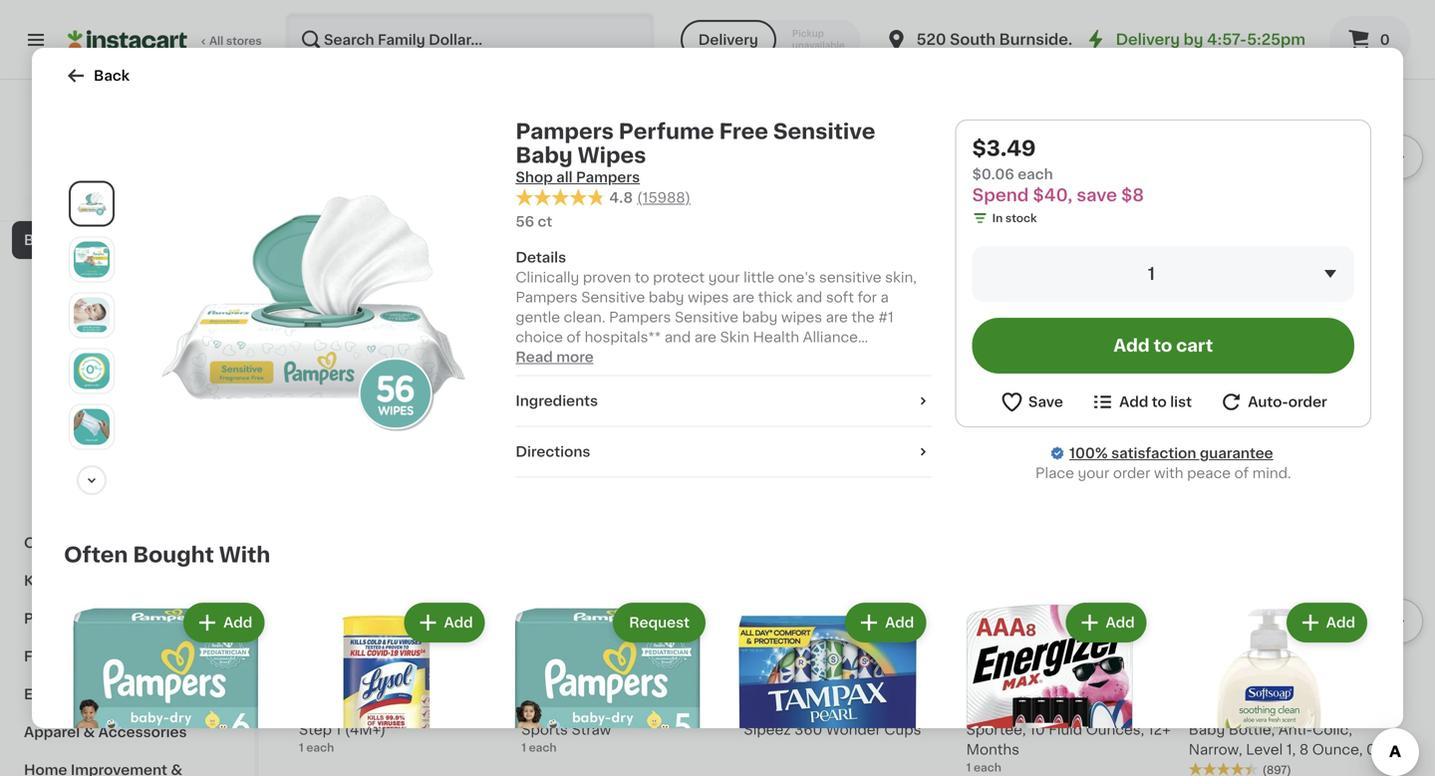 Task type: locate. For each thing, give the bounding box(es) containing it.
product group containing 32
[[966, 0, 1173, 364]]

0 button
[[1330, 16, 1411, 64]]

level
[[1246, 743, 1283, 757]]

49 inside $ 7 49
[[770, 678, 785, 689]]

flow
[[1325, 703, 1358, 717]]

each inside the tommee tippee bottle, sportee, 10 fluid ounces, 12+ months 1 each
[[974, 763, 1002, 774]]

0 vertical spatial sensitive
[[773, 121, 876, 142]]

56 ct down 3
[[516, 215, 553, 229]]

your
[[1078, 466, 1110, 480]]

2 spend $40, save $8 from the left
[[972, 216, 1084, 227]]

baby inside pampers perfume free sensitive baby wipes
[[589, 253, 625, 267]]

baby left the food
[[36, 385, 72, 399]]

49
[[549, 188, 564, 199], [770, 678, 785, 689]]

1 horizontal spatial sensitive
[[773, 121, 876, 142]]

items up add to cart
[[1093, 318, 1133, 332]]

6
[[978, 677, 992, 698]]

product group containing huggies snug & dry newborn baby diapers, size 1 (8-14 lbs)
[[1189, 0, 1395, 304]]

$12.09 element
[[1189, 184, 1395, 210]]

1 vertical spatial 0
[[1367, 743, 1376, 757]]

(897)
[[1263, 765, 1292, 776]]

free down delivery "button"
[[719, 121, 768, 142]]

delivery inside "button"
[[699, 33, 758, 47]]

view down holiday essentials
[[68, 172, 95, 183]]

1 horizontal spatial eligible
[[1037, 318, 1089, 332]]

supplies up floral link
[[112, 612, 175, 626]]

$8
[[1121, 187, 1144, 204], [624, 216, 639, 227], [1069, 216, 1084, 227]]

guarantee up of
[[1200, 447, 1274, 461]]

request
[[629, 616, 690, 630]]

0 horizontal spatial see
[[561, 318, 589, 332]]

sensitive for pampers perfume free sensitive baby wipes
[[522, 253, 585, 267]]

see up 'more'
[[561, 318, 589, 332]]

1 eligible from the left
[[592, 318, 645, 332]]

$ inside $ 3 49
[[525, 188, 533, 199]]

satisfaction down pricing
[[84, 192, 151, 203]]

1 field
[[973, 246, 1355, 302]]

1 inside the tommee tippee bottle, sportee, 10 fluid ounces, 12+ months 1 each
[[966, 763, 971, 774]]

0 vertical spatial free
[[719, 121, 768, 142]]

1 vertical spatial sensitive
[[522, 253, 585, 267]]

0 horizontal spatial eligible
[[592, 318, 645, 332]]

size right diapers,
[[1358, 233, 1387, 247]]

100% up 'your'
[[1070, 447, 1108, 461]]

spend down $ 3 49
[[527, 216, 564, 227]]

1 horizontal spatial save
[[1040, 216, 1066, 227]]

$ inside the $ 32 79
[[970, 188, 978, 199]]

1 horizontal spatial 0
[[1380, 33, 1390, 47]]

kidgets
[[299, 213, 353, 227]]

5:25pm
[[1247, 32, 1306, 47]]

1 vertical spatial perfume
[[587, 233, 647, 247]]

pampers
[[576, 170, 640, 184]]

56 inside product group
[[522, 291, 536, 302]]

0 horizontal spatial see eligible items
[[561, 318, 688, 332]]

8 left oz, at the left bottom of the page
[[455, 703, 465, 717]]

spend $40, save $8 down the $ 32 79
[[972, 216, 1084, 227]]

bottle,
[[1083, 703, 1129, 717], [1229, 723, 1275, 737]]

free for pampers perfume free sensitive baby wipes
[[651, 233, 682, 247]]

1 horizontal spatial see
[[1006, 318, 1034, 332]]

diapers & wipes link
[[12, 297, 242, 335]]

2 79 from the left
[[1007, 188, 1021, 199]]

$ down size 1
[[970, 188, 978, 199]]

4.8 (15988)
[[609, 191, 691, 205]]

gift
[[81, 612, 109, 626]]

0 vertical spatial bottles
[[36, 347, 86, 361]]

spend $40, save $8
[[527, 216, 639, 227], [972, 216, 1084, 227]]

2 horizontal spatial nûby
[[744, 703, 782, 717]]

diapers
[[36, 309, 90, 323]]

instacart logo image
[[68, 28, 187, 52]]

0 vertical spatial size
[[968, 165, 992, 176]]

add
[[1114, 337, 1150, 354], [1120, 395, 1149, 409], [683, 477, 712, 491], [905, 477, 935, 491], [1128, 477, 1157, 491], [223, 616, 253, 630], [444, 616, 473, 630], [885, 616, 914, 630], [1106, 616, 1135, 630], [1326, 616, 1356, 630]]

perfume for pampers perfume free sensitive baby wipes shop all pampers
[[619, 121, 714, 142]]

ct down $ 3 49
[[538, 215, 553, 229]]

see eligible items button down (16k)
[[522, 308, 728, 342]]

0 horizontal spatial satisfaction
[[84, 192, 151, 203]]

party & gift supplies
[[24, 612, 175, 626]]

ct left •
[[984, 291, 996, 302]]

free down (15988)
[[651, 233, 682, 247]]

$ down the best
[[748, 678, 755, 689]]

seller
[[774, 656, 800, 665]]

1 horizontal spatial see eligible items button
[[966, 308, 1173, 342]]

ct
[[538, 215, 553, 229], [321, 253, 333, 264], [539, 291, 550, 302], [984, 291, 996, 302]]

nûby for nûby toddler sippy cup with sports straw 1 each
[[522, 703, 559, 717]]

0 horizontal spatial $8
[[624, 216, 639, 227]]

7
[[755, 677, 768, 698]]

each inside the 'nûby toddler sippy cup with sports straw 1 each'
[[529, 743, 557, 754]]

4.8
[[609, 191, 633, 205]]

service type group
[[681, 20, 861, 60]]

2 59 from the left
[[550, 678, 565, 689]]

save for 3
[[595, 216, 621, 227]]

each down sports
[[529, 743, 557, 754]]

with right the cup
[[696, 703, 725, 717]]

56 down 3
[[516, 215, 534, 229]]

$ inside $ 7 49
[[748, 678, 755, 689]]

0 horizontal spatial 79
[[326, 188, 340, 199]]

each down months
[[974, 763, 1002, 774]]

add to cart
[[1114, 337, 1213, 354]]

guarantee inside view pricing policy 100% satisfaction guarantee
[[153, 192, 211, 203]]

cart
[[1176, 337, 1213, 354]]

baby down snug
[[1256, 233, 1293, 247]]

eligible for 32
[[1037, 318, 1089, 332]]

huggies
[[1189, 213, 1247, 227]]

1 vertical spatial supplies
[[112, 612, 175, 626]]

order
[[1289, 395, 1327, 409], [1113, 466, 1151, 480]]

1 vertical spatial 49
[[770, 678, 785, 689]]

1 horizontal spatial bottles & formula link
[[299, 404, 498, 428]]

1 vertical spatial bottles
[[299, 406, 379, 427]]

$ inside $ 6 89
[[970, 678, 978, 689]]

2 eligible from the left
[[1037, 318, 1089, 332]]

sensitive inside pampers perfume free sensitive baby wipes
[[522, 253, 585, 267]]

8 right 1,
[[1300, 743, 1309, 757]]

09
[[1217, 678, 1232, 689]]

0 horizontal spatial formula
[[105, 347, 161, 361]]

1 vertical spatial formula
[[407, 406, 498, 427]]

product group containing 7
[[744, 460, 951, 740]]

perfume inside pampers perfume free sensitive baby wipes
[[587, 233, 647, 247]]

1 see eligible items from the left
[[561, 318, 688, 332]]

pampers up all
[[516, 121, 614, 142]]

with down 100% satisfaction guarantee link
[[1154, 466, 1184, 480]]

0 horizontal spatial save
[[595, 216, 621, 227]]

pampers perfume free sensitive baby wipes
[[522, 233, 682, 267]]

1 vertical spatial bottles & formula link
[[299, 404, 498, 428]]

pampers down in
[[966, 233, 1029, 247]]

0 vertical spatial to
[[1154, 337, 1172, 354]]

1 horizontal spatial 79
[[1007, 188, 1021, 199]]

view left the "more"
[[1306, 409, 1341, 423]]

0 vertical spatial 100%
[[51, 192, 81, 203]]

nûby inside the 'nûby toddler sippy cup with sports straw 1 each'
[[522, 703, 559, 717]]

baby down household
[[24, 233, 61, 247]]

supplies
[[83, 574, 146, 588], [112, 612, 175, 626]]

baby inside baby toys link
[[36, 423, 72, 437]]

2 items from the left
[[1093, 318, 1133, 332]]

2 vertical spatial size
[[966, 253, 995, 267]]

0 horizontal spatial guarantee
[[153, 192, 211, 203]]

ounce
[[807, 703, 854, 717]]

wipes up pampers
[[578, 145, 646, 166]]

49 for 7
[[770, 678, 785, 689]]

stock
[[1006, 213, 1037, 224]]

0 vertical spatial 56
[[516, 215, 534, 229]]

pampers up details
[[522, 233, 584, 247]]

0 vertical spatial satisfaction
[[84, 192, 151, 203]]

1 horizontal spatial $8
[[1069, 216, 1084, 227]]

1 vertical spatial 56
[[522, 291, 536, 302]]

see eligible items for 3
[[561, 318, 688, 332]]

$ for 6
[[970, 678, 978, 689]]

$ down shop
[[525, 188, 533, 199]]

0 vertical spatial perfume
[[619, 121, 714, 142]]

49 inside $ 3 49
[[549, 188, 564, 199]]

1 horizontal spatial with
[[1154, 466, 1184, 480]]

1 items from the left
[[648, 318, 688, 332]]

product group
[[299, 0, 506, 266], [522, 0, 728, 342], [966, 0, 1173, 364], [1189, 0, 1395, 304], [522, 460, 728, 756], [744, 460, 951, 740], [966, 460, 1173, 776], [64, 599, 268, 776], [284, 599, 489, 776], [505, 599, 710, 776], [726, 599, 930, 776], [946, 599, 1151, 776], [1167, 599, 1372, 776]]

0 vertical spatial 0
[[1380, 33, 1390, 47]]

wipes down kidgets at the left top of page
[[299, 233, 343, 247]]

100% satisfaction guarantee link
[[1070, 444, 1274, 463]]

to left cart
[[1154, 337, 1172, 354]]

save inside $3.49 $0.06 each spend $40, save $8
[[1077, 187, 1117, 204]]

bottle, down brown's
[[1229, 723, 1275, 737]]

0 horizontal spatial 49
[[549, 188, 564, 199]]

1 vertical spatial to
[[1152, 395, 1167, 409]]

1 horizontal spatial 8
[[1200, 677, 1215, 698]]

1 horizontal spatial delivery
[[1116, 32, 1180, 47]]

56 down details
[[522, 291, 536, 302]]

spend down 32
[[972, 216, 1009, 227]]

1 horizontal spatial bottle,
[[1229, 723, 1275, 737]]

bottle, inside the tommee tippee bottle, sportee, 10 fluid ounces, 12+ months 1 each
[[1083, 703, 1129, 717]]

diaper
[[1109, 233, 1155, 247]]

sportee,
[[966, 723, 1026, 737]]

1 vertical spatial item carousel region
[[299, 452, 1423, 776]]

8 inside dr. brown's natural flow baby bottle, anti-colic, narrow, level 1, 8 ounce, 0 m+
[[1300, 743, 1309, 757]]

0 vertical spatial bottles & formula
[[36, 347, 161, 361]]

2 see eligible items from the left
[[1006, 318, 1133, 332]]

perfume
[[619, 121, 714, 142], [587, 233, 647, 247]]

supplies down often
[[83, 574, 146, 588]]

0 vertical spatial with
[[1154, 466, 1184, 480]]

party
[[24, 612, 63, 626]]

2 see eligible items button from the left
[[966, 308, 1173, 342]]

1 79 from the left
[[326, 188, 340, 199]]

see for 3
[[561, 318, 589, 332]]

items for 32
[[1093, 318, 1133, 332]]

49 for 3
[[549, 188, 564, 199]]

$ left 89
[[970, 678, 978, 689]]

free
[[719, 121, 768, 142], [651, 233, 682, 247]]

auto-order
[[1248, 395, 1327, 409]]

spend $40, save $8 up pampers perfume free sensitive baby wipes
[[527, 216, 639, 227]]

0 horizontal spatial order
[[1113, 466, 1151, 480]]

3 nûby from the left
[[522, 703, 559, 717]]

peace
[[1187, 466, 1231, 480]]

1 right step
[[335, 723, 341, 737]]

view for more
[[1306, 409, 1341, 423]]

free inside pampers perfume free sensitive baby wipes
[[651, 233, 682, 247]]

enlarge diapers & wipes pampers perfume free sensitive baby wipes angle_right (opens in a new tab) image
[[74, 298, 110, 334]]

8 left 09
[[1200, 677, 1215, 698]]

sensitive
[[773, 121, 876, 142], [522, 253, 585, 267]]

None search field
[[285, 12, 655, 68]]

wonder
[[826, 723, 881, 737]]

1 item carousel region from the top
[[299, 0, 1423, 372]]

0 vertical spatial guarantee
[[153, 192, 211, 203]]

each inside $3.49 $0.06 each spend $40, save $8
[[1018, 167, 1053, 181]]

nûby inside nûby 10-ounce active sipeez 360 wonder cups
[[744, 703, 782, 717]]

49 right 3
[[549, 188, 564, 199]]

pampers inside pampers perfume free sensitive baby wipes shop all pampers
[[516, 121, 614, 142]]

free inside pampers perfume free sensitive baby wipes shop all pampers
[[719, 121, 768, 142]]

1 vertical spatial bottle,
[[1229, 723, 1275, 737]]

guarantee down policy
[[153, 192, 211, 203]]

0 vertical spatial bottle,
[[1083, 703, 1129, 717]]

0 horizontal spatial items
[[648, 318, 688, 332]]

huggies snug & dry newborn baby diapers, size 1 (8-14 lbs)
[[1189, 213, 1387, 267]]

$ for 3
[[525, 188, 533, 199]]

0 horizontal spatial free
[[651, 233, 682, 247]]

1 down sports
[[522, 743, 526, 754]]

ct right 216
[[321, 253, 333, 264]]

1 see eligible items button from the left
[[522, 308, 728, 342]]

view inside view pricing policy 100% satisfaction guarantee
[[68, 172, 95, 183]]

$8 up swaddlers
[[1069, 216, 1084, 227]]

0 horizontal spatial bottles
[[36, 347, 86, 361]]

0 vertical spatial supplies
[[83, 574, 146, 588]]

$40, right in
[[1012, 216, 1037, 227]]

1 vertical spatial view
[[1306, 409, 1341, 423]]

1 up •
[[999, 253, 1005, 267]]

each down $3.49
[[1018, 167, 1053, 181]]

0 horizontal spatial delivery
[[699, 33, 758, 47]]

to left list
[[1152, 395, 1167, 409]]

$8 up "diaper"
[[1121, 187, 1144, 204]]

view pricing policy link
[[68, 169, 186, 185]]

2 see from the left
[[1006, 318, 1034, 332]]

0 horizontal spatial spend $40, save $8
[[527, 216, 639, 227]]

$8 down the 4.8
[[624, 216, 639, 227]]

view inside view more link
[[1306, 409, 1341, 423]]

directions button
[[516, 442, 932, 462]]

79 right 32
[[1007, 188, 1021, 199]]

$40, inside $3.49 $0.06 each spend $40, save $8
[[1033, 187, 1073, 204]]

baby up diapers
[[36, 271, 72, 285]]

1 see from the left
[[561, 318, 589, 332]]

perfume up (16k)
[[587, 233, 647, 247]]

delivery inside "link"
[[1116, 32, 1180, 47]]

delivery by 4:57-5:25pm
[[1116, 32, 1306, 47]]

$ 7 49
[[748, 677, 785, 698]]

tommee tippee bottle, sportee, 10 fluid ounces, 12+ months 1 each
[[966, 703, 1171, 774]]

1 horizontal spatial satisfaction
[[1111, 447, 1197, 461]]

1 horizontal spatial 59
[[550, 678, 565, 689]]

1 horizontal spatial free
[[719, 121, 768, 142]]

items down details button
[[648, 318, 688, 332]]

nûby up step
[[299, 703, 337, 717]]

see eligible items down options at the right
[[1006, 318, 1133, 332]]

59 right the 4
[[550, 678, 565, 689]]

2 nûby from the left
[[744, 703, 782, 717]]

with
[[1154, 466, 1184, 480], [696, 703, 725, 717]]

of
[[1235, 466, 1249, 480]]

100%
[[51, 192, 81, 203], [1070, 447, 1108, 461]]

pampers inside pampers perfume free sensitive baby wipes
[[522, 233, 584, 247]]

details button
[[516, 248, 932, 268]]

see eligible items button down options at the right
[[966, 308, 1173, 342]]

2 item carousel region from the top
[[299, 452, 1423, 776]]

wipes down 4.8 (15988)
[[629, 253, 672, 267]]

0 vertical spatial item carousel region
[[299, 0, 1423, 372]]

baby
[[516, 145, 573, 166], [443, 213, 479, 227], [1256, 233, 1293, 247], [24, 233, 61, 247], [589, 253, 625, 267], [36, 271, 72, 285], [36, 385, 72, 399], [36, 423, 72, 437], [1189, 723, 1225, 737]]

79 right "5"
[[326, 188, 340, 199]]

1 spend $40, save $8 from the left
[[527, 216, 639, 227]]

100% down holiday
[[51, 192, 81, 203]]

place your order with peace of mind.
[[1036, 466, 1292, 480]]

•
[[998, 291, 1003, 302]]

pampers inside the pampers swaddlers diaper size 1
[[966, 233, 1029, 247]]

1 down months
[[966, 763, 971, 774]]

sensitive inside pampers perfume free sensitive baby wipes shop all pampers
[[773, 121, 876, 142]]

8 inside nûby cup, grip n' sip, 8 oz, step 1 (4m+) 1 each
[[455, 703, 465, 717]]

eligible for 3
[[592, 318, 645, 332]]

ct inside kidgets shea butter baby wipes 216 ct
[[321, 253, 333, 264]]

0 horizontal spatial sensitive
[[522, 253, 585, 267]]

size up 32
[[968, 165, 992, 176]]

more
[[556, 351, 594, 365]]

sippy
[[619, 703, 660, 717]]

$ for 32
[[970, 188, 978, 199]]

diapers & wipes pampers perfume free sensitive baby wipes hero image
[[136, 136, 492, 492]]

options
[[1015, 291, 1058, 302]]

spend
[[973, 187, 1029, 204], [527, 216, 564, 227], [972, 216, 1009, 227]]

best seller
[[750, 656, 800, 665]]

1 vertical spatial with
[[696, 703, 725, 717]]

item carousel region
[[299, 0, 1423, 372], [299, 452, 1423, 776]]

1 horizontal spatial items
[[1093, 318, 1133, 332]]

0 horizontal spatial with
[[696, 703, 725, 717]]

0 horizontal spatial 59
[[327, 678, 342, 689]]

1 horizontal spatial bottles
[[299, 406, 379, 427]]

see eligible items button for 32
[[966, 308, 1173, 342]]

$40, up pampers perfume free sensitive baby wipes
[[567, 216, 592, 227]]

holiday essentials
[[24, 157, 156, 171]]

1 horizontal spatial order
[[1289, 395, 1327, 409]]

product group containing 3
[[522, 0, 728, 342]]

straw
[[572, 723, 611, 737]]

baby inside dr. brown's natural flow baby bottle, anti-colic, narrow, level 1, 8 ounce, 0 m+
[[1189, 723, 1225, 737]]

1 horizontal spatial formula
[[407, 406, 498, 427]]

product group containing 5
[[299, 0, 506, 266]]

56
[[516, 215, 534, 229], [522, 291, 536, 302]]

satisfaction up the place your order with peace of mind.
[[1111, 447, 1197, 461]]

2 horizontal spatial $8
[[1121, 187, 1144, 204]]

$40, up stock
[[1033, 187, 1073, 204]]

eligible down (16k)
[[592, 318, 645, 332]]

natural
[[1271, 703, 1322, 717]]

59 up cup,
[[327, 678, 342, 689]]

0 horizontal spatial 100%
[[51, 192, 81, 203]]

nûby for nûby cup, grip n' sip, 8 oz, step 1 (4m+) 1 each
[[299, 703, 337, 717]]

see down 96 ct • 2 options
[[1006, 318, 1034, 332]]

list
[[1170, 395, 1192, 409]]

baby down dr.
[[1189, 723, 1225, 737]]

0 horizontal spatial view
[[68, 172, 95, 183]]

baby right "butter"
[[443, 213, 479, 227]]

perfume inside pampers perfume free sensitive baby wipes shop all pampers
[[619, 121, 714, 142]]

baby inside baby food & drinks link
[[36, 385, 72, 399]]

place
[[1036, 466, 1074, 480]]

office
[[24, 536, 69, 550]]

1 vertical spatial 8
[[455, 703, 465, 717]]

1 vertical spatial guarantee
[[1200, 447, 1274, 461]]

1 vertical spatial size
[[1358, 233, 1387, 247]]

each down step
[[306, 743, 334, 754]]

1 horizontal spatial 100%
[[1070, 447, 1108, 461]]

essentials
[[83, 157, 156, 171]]

size up 96
[[966, 253, 995, 267]]

1 vertical spatial bottles & formula
[[299, 406, 498, 427]]

0 vertical spatial bottles & formula link
[[12, 335, 242, 373]]

avenue
[[1072, 32, 1130, 47]]

2 vertical spatial 8
[[1300, 743, 1309, 757]]

see eligible items down (16k)
[[561, 318, 688, 332]]

$3.49 $0.06 each spend $40, save $8
[[973, 138, 1144, 204]]

with inside the 'nûby toddler sippy cup with sports straw 1 each'
[[696, 703, 725, 717]]

0 horizontal spatial bottle,
[[1083, 703, 1129, 717]]

nûby inside nûby cup, grip n' sip, 8 oz, step 1 (4m+) 1 each
[[299, 703, 337, 717]]

1 horizontal spatial nûby
[[522, 703, 559, 717]]

1 vertical spatial 56 ct
[[522, 291, 550, 302]]

to for list
[[1152, 395, 1167, 409]]

1 down "diaper"
[[1148, 266, 1155, 283]]

spend down $0.06
[[973, 187, 1029, 204]]

0 horizontal spatial nûby
[[299, 703, 337, 717]]

2
[[1006, 291, 1012, 302]]

0 horizontal spatial 0
[[1367, 743, 1376, 757]]

oz,
[[468, 703, 492, 717]]

0 vertical spatial 56 ct
[[516, 215, 553, 229]]

56 ct down details
[[522, 291, 550, 302]]

1 left (8-
[[1189, 253, 1195, 267]]

size inside huggies snug & dry newborn baby diapers, size 1 (8-14 lbs)
[[1358, 233, 1387, 247]]

2 horizontal spatial 8
[[1300, 743, 1309, 757]]

anti-
[[1279, 723, 1313, 737]]

1 horizontal spatial 49
[[770, 678, 785, 689]]

see eligible items for 32
[[1006, 318, 1133, 332]]

save
[[1029, 395, 1063, 409]]

months
[[966, 743, 1020, 757]]

eligible down options at the right
[[1037, 318, 1089, 332]]

$8 for 3
[[624, 216, 639, 227]]

nûby up sipeez
[[744, 703, 782, 717]]

0 horizontal spatial 8
[[455, 703, 465, 717]]

1 horizontal spatial spend $40, save $8
[[972, 216, 1084, 227]]

$40, for 32
[[1012, 216, 1037, 227]]

1 59 from the left
[[327, 678, 342, 689]]

0 horizontal spatial see eligible items button
[[522, 308, 728, 342]]

1 nûby from the left
[[299, 703, 337, 717]]

baby inside baby link
[[24, 233, 61, 247]]

baby up shop
[[516, 145, 573, 166]]

nûby up sports
[[522, 703, 559, 717]]

baby left the enlarge diapers & wipes pampers perfume free sensitive baby wipes angle_top (opens in a new tab) image
[[36, 423, 72, 437]]

baby up (16k)
[[589, 253, 625, 267]]

1 vertical spatial free
[[651, 233, 682, 247]]

49 right 7
[[770, 678, 785, 689]]

holiday essentials link
[[12, 146, 242, 183]]

bottle, up ounces, at the bottom
[[1083, 703, 1129, 717]]

perfume up (15988) button at the top left
[[619, 121, 714, 142]]



Task type: vqa. For each thing, say whether or not it's contained in the screenshot.
The '$ 6 89'
yes



Task type: describe. For each thing, give the bounding box(es) containing it.
baby inside pampers perfume free sensitive baby wipes shop all pampers
[[516, 145, 573, 166]]

size inside the pampers swaddlers diaper size 1
[[966, 253, 995, 267]]

pampers for 32
[[966, 233, 1029, 247]]

spend $40, save $8 for 32
[[972, 216, 1084, 227]]

(15988)
[[637, 191, 691, 205]]

100% satisfaction guarantee
[[1070, 447, 1274, 461]]

kitchen supplies
[[24, 574, 146, 588]]

$8 for 32
[[1069, 216, 1084, 227]]

enlarge diapers & wipes pampers perfume free sensitive baby wipes angle_left (opens in a new tab) image
[[74, 242, 110, 278]]

each inside nûby cup, grip n' sip, 8 oz, step 1 (4m+) 1 each
[[306, 743, 334, 754]]

spend inside $3.49 $0.06 each spend $40, save $8
[[973, 187, 1029, 204]]

520
[[917, 32, 946, 47]]

100% inside view pricing policy 100% satisfaction guarantee
[[51, 192, 81, 203]]

floral link
[[12, 638, 242, 676]]

spend $40, save $8 for 3
[[527, 216, 639, 227]]

save for 32
[[1040, 216, 1066, 227]]

perfume for pampers perfume free sensitive baby wipes
[[587, 233, 647, 247]]

0 vertical spatial 8
[[1200, 677, 1215, 698]]

0 inside button
[[1380, 33, 1390, 47]]

spend for 3
[[527, 216, 564, 227]]

nûby for nûby 10-ounce active sipeez 360 wonder cups
[[744, 703, 782, 717]]

3
[[533, 187, 547, 208]]

best
[[750, 656, 772, 665]]

$ 6 89
[[970, 677, 1009, 698]]

baby link
[[12, 221, 242, 259]]

wipes down baby health care link
[[109, 309, 152, 323]]

toddler
[[563, 703, 616, 717]]

item carousel region containing 5
[[299, 0, 1423, 372]]

0 horizontal spatial bottles & formula link
[[12, 335, 242, 373]]

see for 32
[[1006, 318, 1034, 332]]

family dollar logo image
[[108, 104, 146, 142]]

nûby 10-ounce active sipeez 360 wonder cups
[[744, 703, 921, 737]]

baby inside baby health care link
[[36, 271, 72, 285]]

1 vertical spatial order
[[1113, 466, 1151, 480]]

tommee
[[966, 703, 1027, 717]]

apparel
[[24, 726, 80, 740]]

enlarge diapers & wipes pampers perfume free sensitive baby wipes angle_back (opens in a new tab) image
[[74, 353, 110, 389]]

see eligible items button for 3
[[522, 308, 728, 342]]

pampers for 3
[[522, 233, 584, 247]]

satisfaction inside view pricing policy 100% satisfaction guarantee
[[84, 192, 151, 203]]

grip
[[377, 703, 407, 717]]

wipes inside pampers perfume free sensitive baby wipes
[[629, 253, 672, 267]]

request button
[[615, 605, 704, 641]]

ounces,
[[1086, 723, 1145, 737]]

view more
[[1306, 409, 1382, 423]]

back
[[94, 69, 130, 83]]

1 inside huggies snug & dry newborn baby diapers, size 1 (8-14 lbs)
[[1189, 253, 1195, 267]]

79 inside 5 79
[[326, 188, 340, 199]]

product group containing 4
[[522, 460, 728, 756]]

items for 3
[[648, 318, 688, 332]]

burnside
[[999, 32, 1068, 47]]

bought
[[133, 545, 214, 566]]

office & craft link
[[12, 524, 242, 562]]

newborn
[[1189, 233, 1253, 247]]

baby food & drinks
[[36, 385, 174, 399]]

activity
[[36, 461, 89, 474]]

10
[[1030, 723, 1045, 737]]

brown's
[[1212, 703, 1268, 717]]

shop
[[516, 170, 553, 184]]

lbs)
[[1238, 253, 1264, 267]]

1 inside the 'nûby toddler sippy cup with sports straw 1 each'
[[522, 743, 526, 754]]

4 59
[[533, 677, 565, 698]]

details
[[516, 251, 566, 265]]

food
[[76, 385, 112, 399]]

product group containing 6
[[966, 460, 1173, 776]]

all stores link
[[68, 12, 263, 68]]

huggies snug & dry newborn baby diapers, size 1 (8-14 lbs) button
[[1189, 0, 1395, 286]]

wipes inside kidgets shea butter baby wipes 216 ct
[[299, 233, 343, 247]]

$8 inside $3.49 $0.06 each spend $40, save $8
[[1121, 187, 1144, 204]]

sponsored badge image
[[966, 348, 1027, 359]]

5
[[310, 187, 324, 208]]

tippee
[[1031, 703, 1079, 717]]

0 horizontal spatial bottles & formula
[[36, 347, 161, 361]]

sensitive for pampers perfume free sensitive baby wipes shop all pampers
[[773, 121, 876, 142]]

nûby cup, grip n' sip, 8 oz, step 1 (4m+) 1 each
[[299, 703, 492, 754]]

4:57-
[[1207, 32, 1247, 47]]

electronics link
[[12, 676, 242, 714]]

0 vertical spatial formula
[[105, 347, 161, 361]]

1 vertical spatial satisfaction
[[1111, 447, 1197, 461]]

79 inside the $ 32 79
[[1007, 188, 1021, 199]]

14
[[1219, 253, 1234, 267]]

snug
[[1251, 213, 1287, 227]]

spend for 32
[[972, 216, 1009, 227]]

sip,
[[426, 703, 452, 717]]

$0.06
[[973, 167, 1014, 181]]

4
[[533, 677, 548, 698]]

electronics
[[24, 688, 105, 702]]

1 vertical spatial 100%
[[1070, 447, 1108, 461]]

sports
[[522, 723, 568, 737]]

ingredients
[[516, 394, 598, 408]]

1 down $3.49
[[995, 165, 999, 176]]

active
[[858, 703, 902, 717]]

mind.
[[1253, 466, 1292, 480]]

delivery for delivery
[[699, 33, 758, 47]]

product group containing request
[[505, 599, 710, 776]]

360
[[794, 723, 823, 737]]

1 inside field
[[1148, 266, 1155, 283]]

holiday
[[24, 157, 79, 171]]

96
[[966, 291, 981, 302]]

ingredients button
[[516, 391, 932, 411]]

$ 3 49
[[525, 187, 564, 208]]

add to list button
[[1091, 390, 1192, 415]]

bottle, inside dr. brown's natural flow baby bottle, anti-colic, narrow, level 1, 8 ounce, 0 m+
[[1229, 723, 1275, 737]]

accessories
[[98, 726, 187, 740]]

(4m+)
[[345, 723, 386, 737]]

craft
[[88, 536, 125, 550]]

item carousel region containing 7
[[299, 452, 1423, 776]]

cup,
[[341, 703, 373, 717]]

view pricing policy 100% satisfaction guarantee
[[51, 172, 211, 203]]

& inside huggies snug & dry newborn baby diapers, size 1 (8-14 lbs)
[[1290, 213, 1302, 227]]

(16k)
[[595, 275, 624, 286]]

dr.
[[1189, 703, 1208, 717]]

10-
[[785, 703, 807, 717]]

enlarge diapers & wipes pampers perfume free sensitive baby wipes hero (opens in a new tab) image
[[74, 186, 110, 222]]

kidgets shea butter baby wipes 216 ct
[[299, 213, 479, 264]]

59 inside 4 59
[[550, 678, 565, 689]]

$40, for 3
[[567, 216, 592, 227]]

back button
[[64, 64, 130, 88]]

policy
[[140, 172, 175, 183]]

baby inside huggies snug & dry newborn baby diapers, size 1 (8-14 lbs)
[[1256, 233, 1293, 247]]

floral
[[24, 650, 64, 664]]

free for pampers perfume free sensitive baby wipes shop all pampers
[[719, 121, 768, 142]]

butter
[[395, 213, 439, 227]]

dry
[[1305, 213, 1330, 227]]

activity link
[[12, 449, 242, 486]]

size 1
[[968, 165, 999, 176]]

ct down details
[[539, 291, 550, 302]]

all stores
[[209, 35, 262, 46]]

toys
[[76, 423, 109, 437]]

1 horizontal spatial guarantee
[[1200, 447, 1274, 461]]

order inside button
[[1289, 395, 1327, 409]]

swaddlers
[[1032, 233, 1105, 247]]

delivery for delivery by 4:57-5:25pm
[[1116, 32, 1180, 47]]

read more button
[[516, 348, 594, 368]]

baby inside kidgets shea butter baby wipes 216 ct
[[443, 213, 479, 227]]

often bought with
[[64, 545, 270, 566]]

dr. brown's natural flow baby bottle, anti-colic, narrow, level 1, 8 ounce, 0 m+
[[1189, 703, 1376, 776]]

office & craft
[[24, 536, 125, 550]]

100% satisfaction guarantee button
[[31, 185, 223, 205]]

1 horizontal spatial bottles & formula
[[299, 406, 498, 427]]

apparel & accessories
[[24, 726, 187, 740]]

fluid
[[1049, 723, 1083, 737]]

1 inside the pampers swaddlers diaper size 1
[[999, 253, 1005, 267]]

$ for 7
[[748, 678, 755, 689]]

wipes inside pampers perfume free sensitive baby wipes shop all pampers
[[578, 145, 646, 166]]

1 down step
[[299, 743, 304, 754]]

view for pricing
[[68, 172, 95, 183]]

to for cart
[[1154, 337, 1172, 354]]

0 inside dr. brown's natural flow baby bottle, anti-colic, narrow, level 1, 8 ounce, 0 m+
[[1367, 743, 1376, 757]]

enlarge diapers & wipes pampers perfume free sensitive baby wipes angle_top (opens in a new tab) image
[[74, 409, 110, 445]]



